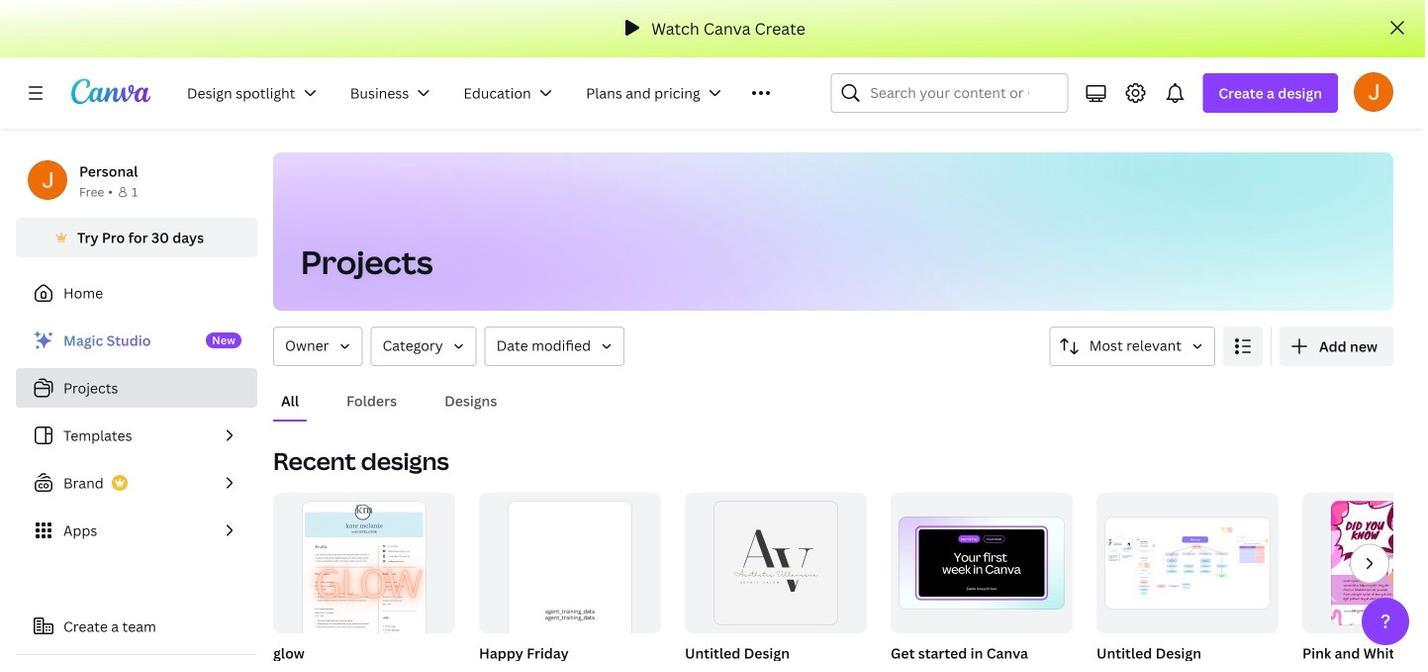 Task type: describe. For each thing, give the bounding box(es) containing it.
9 group from the left
[[1093, 493, 1279, 661]]

3 group from the left
[[475, 493, 661, 661]]

Owner button
[[273, 327, 363, 366]]

7 group from the left
[[887, 493, 1073, 661]]

2 group from the left
[[273, 493, 455, 661]]

4 group from the left
[[479, 493, 661, 661]]

10 group from the left
[[1299, 493, 1425, 661]]

1 group from the left
[[269, 493, 455, 661]]

Category button
[[371, 327, 477, 366]]



Task type: locate. For each thing, give the bounding box(es) containing it.
Search search field
[[870, 74, 1029, 112]]

list
[[16, 321, 257, 550]]

Date modified button
[[485, 327, 625, 366]]

None search field
[[831, 73, 1068, 113]]

group
[[269, 493, 455, 661], [273, 493, 455, 661], [475, 493, 661, 661], [479, 493, 661, 661], [681, 493, 867, 661], [685, 493, 867, 634], [887, 493, 1073, 661], [891, 493, 1073, 634], [1093, 493, 1279, 661], [1299, 493, 1425, 661]]

6 group from the left
[[685, 493, 867, 634]]

5 group from the left
[[681, 493, 867, 661]]

jeremy miller image
[[1354, 72, 1394, 112]]

8 group from the left
[[891, 493, 1073, 634]]

top level navigation element
[[174, 73, 783, 113], [174, 73, 783, 113]]



Task type: vqa. For each thing, say whether or not it's contained in the screenshot.
Create a design dropdown button
no



